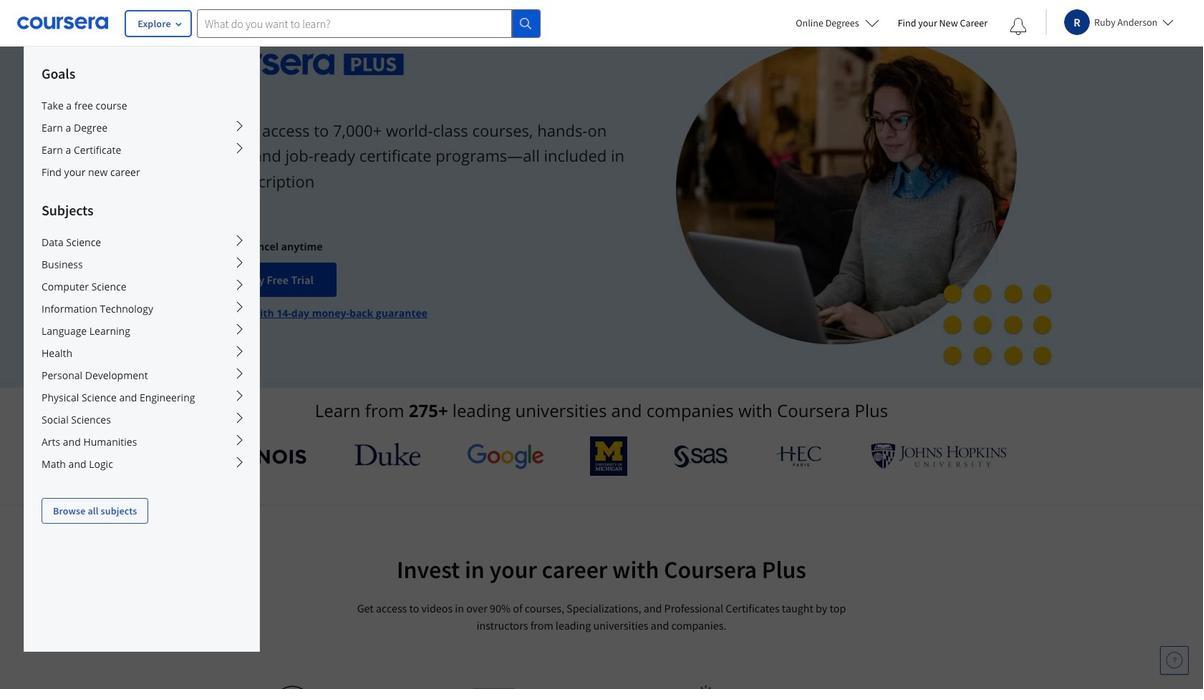 Task type: locate. For each thing, give the bounding box(es) containing it.
help center image
[[1166, 653, 1183, 670]]

coursera image
[[17, 12, 108, 35]]

sas image
[[674, 445, 728, 468]]

hec paris image
[[775, 442, 825, 471]]

johns hopkins university image
[[871, 443, 1007, 470]]

flexible learning image
[[680, 686, 730, 690]]

google image
[[467, 443, 544, 470]]

None search field
[[197, 9, 541, 38]]

duke university image
[[354, 443, 421, 466]]

university of illinois at urbana-champaign image
[[196, 445, 308, 468]]



Task type: vqa. For each thing, say whether or not it's contained in the screenshot.
flexible learning "image"
yes



Task type: describe. For each thing, give the bounding box(es) containing it.
coursera plus image
[[186, 54, 404, 75]]

What do you want to learn? text field
[[197, 9, 512, 38]]

university of michigan image
[[590, 437, 628, 476]]

learn anything image
[[273, 686, 312, 690]]

explore menu element
[[24, 47, 259, 524]]



